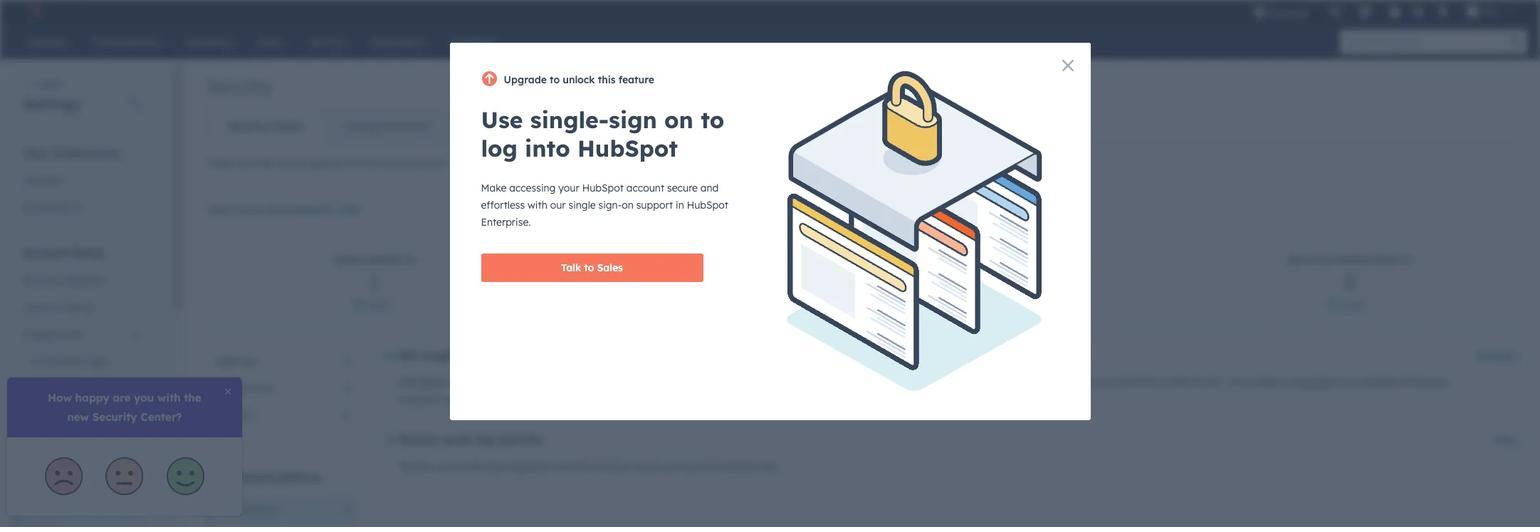 Task type: vqa. For each thing, say whether or not it's contained in the screenshot.
1st Add button
no



Task type: locate. For each thing, give the bounding box(es) containing it.
0 horizontal spatial hubspot
[[893, 376, 934, 389]]

hubspot
[[893, 376, 934, 389], [1357, 376, 1399, 389]]

upgrade
[[1269, 7, 1309, 19]]

1 hubspot from the left
[[893, 376, 934, 389]]

to
[[450, 157, 461, 170]]

1 vertical spatial security
[[228, 120, 269, 132]]

0 horizontal spatial .
[[361, 203, 363, 216]]

personal
[[529, 157, 570, 170]]

the left entire
[[360, 157, 375, 170]]

1 review from the top
[[400, 432, 440, 447]]

hubspot left using
[[893, 376, 934, 389]]

for down employee
[[506, 393, 519, 406]]

& left teams
[[52, 301, 59, 314]]

0 vertical spatial risk
[[241, 355, 257, 368]]

.
[[783, 157, 786, 170], [361, 203, 363, 216]]

private inside account setup element
[[31, 383, 65, 395]]

1 good from the left
[[367, 299, 390, 310]]

2 vertical spatial account
[[664, 460, 702, 473]]

admins
[[365, 255, 402, 265]]

0 inside users enrolled in 2fa 0
[[694, 269, 706, 294]]

& inside navigation
[[386, 120, 393, 132]]

0 horizontal spatial more
[[237, 203, 261, 216]]

review down gives
[[400, 432, 440, 447]]

0 horizontal spatial business
[[695, 376, 735, 389]]

0 horizontal spatial users
[[23, 301, 49, 314]]

integrations button
[[14, 321, 149, 348]]

more
[[237, 203, 261, 216], [1165, 376, 1189, 389]]

0 vertical spatial account
[[23, 246, 69, 260]]

1 horizontal spatial good button
[[1018, 299, 1040, 310]]

good down inactive private apps
[[1343, 299, 1365, 310]]

your preferences element
[[14, 145, 149, 222]]

applied
[[309, 157, 344, 170]]

inactive for apps
[[1288, 255, 1333, 265]]

settings
[[23, 95, 81, 113], [345, 120, 383, 132]]

2 vertical spatial apps
[[67, 383, 91, 395]]

log
[[852, 376, 866, 389], [477, 432, 495, 447]]

2
[[344, 355, 350, 368], [344, 503, 350, 516]]

0 vertical spatial audit
[[444, 432, 474, 447]]

account
[[23, 246, 69, 260], [23, 274, 61, 287]]

0 horizontal spatial activity
[[498, 432, 542, 447]]

& left activity
[[386, 120, 393, 132]]

activity up regularly
[[498, 432, 542, 447]]

0 vertical spatial security
[[207, 76, 273, 97]]

search image
[[1511, 37, 1521, 47]]

1 horizontal spatial login
[[1021, 376, 1044, 389]]

1 horizontal spatial .
[[783, 157, 786, 170]]

hubspot right a
[[1357, 376, 1399, 389]]

0 vertical spatial apps
[[1376, 255, 1398, 265]]

1 vertical spatial &
[[52, 301, 59, 314]]

settings image
[[1413, 6, 1426, 19]]

1 vertical spatial account
[[23, 274, 61, 287]]

2 horizontal spatial good
[[1343, 299, 1365, 310]]

2 2 from the top
[[344, 503, 350, 516]]

apps for private apps
[[67, 383, 91, 395]]

0 vertical spatial private
[[1335, 255, 1373, 265]]

risk
[[241, 355, 257, 368], [256, 382, 273, 395], [238, 409, 254, 422]]

2 review from the top
[[400, 460, 433, 473]]

each
[[448, 376, 471, 389]]

for left all
[[568, 376, 581, 389]]

logs
[[486, 460, 506, 473]]

teams
[[62, 301, 92, 314]]

settings up entire
[[345, 120, 383, 132]]

1 vertical spatial review
[[400, 460, 433, 473]]

security for security center
[[228, 120, 269, 132]]

account up of
[[590, 348, 636, 363]]

2 horizontal spatial sso
[[965, 376, 985, 389]]

login up business.
[[542, 376, 565, 389]]

employee
[[474, 376, 519, 389]]

security center
[[228, 120, 304, 132]]

0 horizontal spatial settings
[[23, 95, 81, 113]]

good button down inactive users 0
[[1018, 299, 1040, 310]]

0 vertical spatial 2
[[344, 355, 350, 368]]

0 horizontal spatial log
[[477, 432, 495, 447]]

3 good from the left
[[1343, 299, 1365, 310]]

1 horizontal spatial more
[[1165, 376, 1189, 389]]

0 horizontal spatial good
[[367, 299, 390, 310]]

tracking code link
[[14, 459, 149, 487]]

1 good button from the left
[[367, 299, 390, 310]]

1 vertical spatial more
[[1165, 376, 1189, 389]]

sso
[[398, 376, 418, 389], [965, 376, 985, 389], [483, 393, 503, 406]]

the right of
[[610, 376, 625, 389]]

in inside 'sso gives each employee one login for all of the software your business uses. requiring users to log in to hubspot using sso makes login faster and your business more secure. you'll need to upgrade to a hubspot enterprise account to set up sso for your business.'
[[869, 376, 877, 389]]

1 vertical spatial settings
[[345, 120, 383, 132]]

0 horizontal spatial and
[[704, 460, 722, 473]]

0 horizontal spatial inactive
[[980, 255, 1025, 265]]

security
[[572, 157, 609, 170], [682, 157, 722, 170], [295, 203, 334, 216]]

more inside 'sso gives each employee one login for all of the software your business uses. requiring users to log in to hubspot using sso makes login faster and your business more secure. you'll need to upgrade to a hubspot enterprise account to set up sso for your business.'
[[1165, 376, 1189, 389]]

the inside 'sso gives each employee one login for all of the software your business uses. requiring users to log in to hubspot using sso makes login faster and your business more secure. you'll need to upgrade to a hubspot enterprise account to set up sso for your business.'
[[610, 376, 625, 389]]

&
[[386, 120, 393, 132], [52, 301, 59, 314], [60, 494, 67, 506]]

account defaults link
[[14, 267, 149, 294]]

security right go
[[682, 157, 722, 170]]

review down review audit log activity
[[400, 460, 433, 473]]

good button down inactive private apps
[[1343, 299, 1365, 310]]

users
[[812, 376, 837, 389]]

actions
[[242, 503, 277, 516]]

log up logs
[[477, 432, 495, 447]]

more left secure.
[[1165, 376, 1189, 389]]

and right faster
[[1077, 376, 1095, 389]]

settings for settings & activity
[[345, 120, 383, 132]]

good
[[367, 299, 390, 310], [1018, 299, 1040, 310], [1343, 299, 1365, 310]]

audit left logs
[[459, 460, 484, 473]]

and left reduce
[[704, 460, 722, 473]]

general link
[[14, 167, 149, 194]]

2 horizontal spatial in
[[869, 376, 877, 389]]

one
[[522, 376, 539, 389]]

risks
[[337, 203, 361, 216]]

risk right low
[[238, 409, 254, 422]]

risk right medium
[[256, 382, 273, 395]]

marketplace
[[23, 440, 81, 452]]

marketplace downloads
[[23, 440, 136, 452]]

1 horizontal spatial users
[[638, 255, 666, 265]]

your
[[505, 157, 526, 170], [561, 348, 587, 363], [671, 376, 692, 389], [1098, 376, 1119, 389], [522, 393, 543, 406], [435, 460, 456, 473], [640, 460, 661, 473]]

in right track
[[629, 460, 637, 473]]

1 horizontal spatial for
[[541, 348, 557, 363]]

in left the 2fa
[[719, 255, 730, 265]]

abc
[[1482, 6, 1501, 17]]

calling icon button
[[1323, 2, 1348, 21]]

business left uses.
[[695, 376, 735, 389]]

settings down back
[[23, 95, 81, 113]]

2 horizontal spatial account
[[664, 460, 702, 473]]

2 login from the left
[[1021, 376, 1044, 389]]

navigation
[[207, 108, 452, 144]]

1 vertical spatial for
[[568, 376, 581, 389]]

apps for connected apps
[[85, 355, 109, 368]]

these settings will be applied to the entire account. to manage your personal security settings, go to security preferences .
[[207, 157, 786, 170]]

and
[[1077, 376, 1095, 389], [704, 460, 722, 473]]

1 vertical spatial the
[[610, 376, 625, 389]]

4
[[344, 409, 350, 422]]

activity
[[396, 120, 431, 132]]

account up account defaults
[[23, 246, 69, 260]]

0 vertical spatial in
[[719, 255, 730, 265]]

2 horizontal spatial &
[[386, 120, 393, 132]]

1 vertical spatial account
[[398, 393, 436, 406]]

2 horizontal spatial users
[[1027, 255, 1056, 265]]

risk right high
[[241, 355, 257, 368]]

0 vertical spatial the
[[360, 157, 375, 170]]

& right privacy
[[60, 494, 67, 506]]

0 horizontal spatial private
[[31, 383, 65, 395]]

review for review audit log activity
[[400, 432, 440, 447]]

account down gives
[[398, 393, 436, 406]]

1 vertical spatial in
[[869, 376, 877, 389]]

users inside users & teams link
[[23, 301, 49, 314]]

0 horizontal spatial the
[[360, 157, 375, 170]]

1 2 from the top
[[344, 355, 350, 368]]

1 vertical spatial risk
[[256, 382, 273, 395]]

security left risks
[[295, 203, 334, 216]]

security up settings
[[228, 120, 269, 132]]

makes
[[988, 376, 1019, 389]]

1 horizontal spatial business
[[1122, 376, 1162, 389]]

good down inactive users 0
[[1018, 299, 1040, 310]]

1 horizontal spatial private
[[1335, 255, 1373, 265]]

to
[[347, 157, 357, 170], [670, 157, 679, 170], [839, 376, 849, 389], [880, 376, 890, 389], [1281, 376, 1290, 389], [1336, 376, 1345, 389], [439, 393, 449, 406], [552, 460, 561, 473]]

faster
[[1047, 376, 1074, 389]]

1 horizontal spatial account
[[590, 348, 636, 363]]

0 vertical spatial review
[[400, 432, 440, 447]]

1 horizontal spatial in
[[719, 255, 730, 265]]

0 vertical spatial log
[[852, 376, 866, 389]]

0 horizontal spatial for
[[506, 393, 519, 406]]

1 inactive from the left
[[980, 255, 1025, 265]]

login left faster
[[1021, 376, 1044, 389]]

inactive inside inactive users 0
[[980, 255, 1025, 265]]

security risks link
[[295, 203, 361, 216]]

connected apps link
[[14, 348, 149, 375]]

1 vertical spatial .
[[361, 203, 363, 216]]

up
[[468, 393, 480, 406]]

0 vertical spatial more
[[237, 203, 261, 216]]

sso left gives
[[398, 376, 418, 389]]

account for account defaults
[[23, 274, 61, 287]]

2 account from the top
[[23, 274, 61, 287]]

security left the settings,
[[572, 157, 609, 170]]

1 horizontal spatial activity
[[591, 460, 626, 473]]

1 horizontal spatial security
[[572, 157, 609, 170]]

security inside security center link
[[228, 120, 269, 132]]

0 horizontal spatial good button
[[367, 299, 390, 310]]

private
[[1335, 255, 1373, 265], [31, 383, 65, 395]]

sso right using
[[965, 376, 985, 389]]

1 account from the top
[[23, 246, 69, 260]]

center
[[271, 120, 304, 132]]

1 horizontal spatial inactive
[[1288, 255, 1333, 265]]

menu item
[[1319, 0, 1322, 23]]

tracking code
[[23, 467, 90, 479]]

0 vertical spatial account
[[590, 348, 636, 363]]

1 horizontal spatial hubspot
[[1357, 376, 1399, 389]]

audit down set
[[444, 432, 474, 447]]

1 vertical spatial private
[[31, 383, 65, 395]]

1 business from the left
[[695, 376, 735, 389]]

2 horizontal spatial security
[[682, 157, 722, 170]]

sign-
[[459, 348, 487, 363]]

business left secure.
[[1122, 376, 1162, 389]]

manage button
[[1478, 348, 1518, 365]]

users inside users enrolled in 2fa 0
[[638, 255, 666, 265]]

hubspot image
[[26, 3, 43, 20]]

sso down employee
[[483, 393, 503, 406]]

more right learn
[[237, 203, 261, 216]]

settings for settings
[[23, 95, 81, 113]]

settings & activity link
[[324, 109, 451, 143]]

& for security
[[386, 120, 393, 132]]

1 vertical spatial 2
[[344, 503, 350, 516]]

1 horizontal spatial log
[[852, 376, 866, 389]]

0 horizontal spatial &
[[52, 301, 59, 314]]

2 horizontal spatial for
[[568, 376, 581, 389]]

in right users
[[869, 376, 877, 389]]

apps inside 'link'
[[85, 355, 109, 368]]

1 horizontal spatial and
[[1077, 376, 1095, 389]]

good down 1
[[367, 299, 390, 310]]

super
[[334, 255, 363, 265]]

review audit log activity
[[400, 432, 542, 447]]

good button down 1
[[367, 299, 390, 310]]

account left reduce
[[664, 460, 702, 473]]

settings,
[[612, 157, 652, 170]]

enrolled
[[669, 255, 716, 265]]

1 vertical spatial apps
[[85, 355, 109, 368]]

0 horizontal spatial login
[[542, 376, 565, 389]]

menu
[[1244, 0, 1524, 23]]

service
[[60, 410, 95, 422]]

risk for low risk
[[238, 409, 254, 422]]

apps
[[1376, 255, 1398, 265], [85, 355, 109, 368], [67, 383, 91, 395]]

your preferences
[[23, 146, 119, 160]]

for right the (sso)
[[541, 348, 557, 363]]

account setup
[[23, 246, 105, 260]]

high
[[216, 355, 238, 368]]

1 horizontal spatial the
[[610, 376, 625, 389]]

1 horizontal spatial settings
[[345, 120, 383, 132]]

learn more about security risks .
[[207, 203, 363, 216]]

0 horizontal spatial account
[[398, 393, 436, 406]]

3 good button from the left
[[1343, 299, 1365, 310]]

be
[[295, 157, 306, 170]]

2 inactive from the left
[[1288, 255, 1333, 265]]

2 horizontal spatial good button
[[1343, 299, 1365, 310]]

users for users & teams
[[23, 301, 49, 314]]

log right users
[[852, 376, 866, 389]]

2 vertical spatial risk
[[238, 409, 254, 422]]

navigation containing security center
[[207, 108, 452, 144]]

activity right track
[[591, 460, 626, 473]]

2 vertical spatial in
[[629, 460, 637, 473]]

1 horizontal spatial good
[[1018, 299, 1040, 310]]

1 horizontal spatial &
[[60, 494, 67, 506]]

0 vertical spatial settings
[[23, 95, 81, 113]]

account up 'users & teams'
[[23, 274, 61, 287]]

security up security center link
[[207, 76, 273, 97]]

low risk
[[216, 409, 254, 422]]

0 vertical spatial and
[[1077, 376, 1095, 389]]

0 vertical spatial &
[[386, 120, 393, 132]]

0 horizontal spatial in
[[629, 460, 637, 473]]

recommendations
[[216, 470, 322, 484]]

audit
[[444, 432, 474, 447], [459, 460, 484, 473]]



Task type: describe. For each thing, give the bounding box(es) containing it.
private apps
[[31, 383, 91, 395]]

menu containing abc
[[1244, 0, 1524, 23]]

Search HubSpot search field
[[1341, 30, 1515, 54]]

risk.
[[760, 460, 779, 473]]

single
[[422, 348, 455, 363]]

business.
[[546, 393, 588, 406]]

inactive private apps
[[1288, 255, 1398, 265]]

more
[[216, 503, 240, 516]]

inactive for 0
[[980, 255, 1025, 265]]

defaults
[[64, 274, 103, 287]]

users for users enrolled in 2fa 0
[[638, 255, 666, 265]]

get
[[398, 348, 418, 363]]

enterprise
[[1402, 376, 1449, 389]]

account defaults
[[23, 274, 103, 287]]

about
[[264, 203, 292, 216]]

uses.
[[738, 376, 761, 389]]

2fa
[[733, 255, 748, 265]]

hubspot link
[[17, 3, 53, 20]]

regularly
[[508, 460, 549, 473]]

email
[[31, 410, 57, 422]]

2 for more actions
[[344, 503, 350, 516]]

setup
[[72, 246, 105, 260]]

0 horizontal spatial sso
[[398, 376, 418, 389]]

gives
[[421, 376, 445, 389]]

settings link
[[1410, 4, 1428, 19]]

notifications image
[[1437, 6, 1449, 19]]

track
[[564, 460, 588, 473]]

1 vertical spatial log
[[477, 432, 495, 447]]

requiring
[[764, 376, 809, 389]]

upgrade
[[1293, 376, 1333, 389]]

high risk
[[216, 355, 257, 368]]

2 vertical spatial for
[[506, 393, 519, 406]]

0 vertical spatial for
[[541, 348, 557, 363]]

security center link
[[208, 109, 324, 143]]

2 business from the left
[[1122, 376, 1162, 389]]

these
[[207, 157, 234, 170]]

review your audit logs regularly to track activity in your account and reduce risk.
[[400, 460, 779, 473]]

email service provider
[[31, 410, 137, 422]]

sso gives each employee one login for all of the software your business uses. requiring users to log in to hubspot using sso makes login faster and your business more secure. you'll need to upgrade to a hubspot enterprise account to set up sso for your business.
[[398, 376, 1449, 406]]

good for 0
[[1343, 299, 1365, 310]]

preferences
[[53, 146, 119, 160]]

log inside 'sso gives each employee one login for all of the software your business uses. requiring users to log in to hubspot using sso makes login faster and your business more secure. you'll need to upgrade to a hubspot enterprise account to set up sso for your business.'
[[852, 376, 866, 389]]

1 horizontal spatial sso
[[483, 393, 503, 406]]

2 good button from the left
[[1018, 299, 1040, 310]]

1 vertical spatial activity
[[591, 460, 626, 473]]

(sso)
[[505, 348, 537, 363]]

integrations
[[23, 328, 81, 341]]

medium risk
[[216, 382, 273, 395]]

help image
[[1389, 6, 1402, 19]]

reduce
[[725, 460, 757, 473]]

secure.
[[1192, 376, 1225, 389]]

in inside users enrolled in 2fa 0
[[719, 255, 730, 265]]

manage
[[1478, 350, 1518, 363]]

view link
[[1494, 432, 1518, 449]]

1 vertical spatial audit
[[459, 460, 484, 473]]

back
[[38, 78, 63, 90]]

set
[[451, 393, 466, 406]]

abc button
[[1458, 0, 1522, 23]]

0 inside inactive users 0
[[1019, 269, 1031, 294]]

private apps link
[[14, 375, 149, 402]]

users enrolled in 2fa 0
[[638, 255, 748, 294]]

manage
[[463, 157, 503, 170]]

on
[[487, 348, 502, 363]]

get single sign-on (sso) for your account
[[398, 348, 636, 363]]

general
[[23, 175, 59, 187]]

consent
[[70, 494, 108, 506]]

connected
[[31, 355, 82, 368]]

software
[[628, 376, 669, 389]]

risk for high risk
[[241, 355, 257, 368]]

privacy & consent link
[[14, 487, 149, 514]]

help button
[[1383, 0, 1407, 23]]

good button for 1
[[367, 299, 390, 310]]

privacy
[[23, 494, 57, 506]]

1
[[370, 269, 379, 294]]

2 good from the left
[[1018, 299, 1040, 310]]

1 vertical spatial and
[[704, 460, 722, 473]]

preferences
[[725, 157, 783, 170]]

security preferences link
[[682, 157, 783, 170]]

2 vertical spatial &
[[60, 494, 67, 506]]

review for review your audit logs regularly to track activity in your account and reduce risk.
[[400, 460, 433, 473]]

account inside 'sso gives each employee one login for all of the software your business uses. requiring users to log in to hubspot using sso makes login faster and your business more secure. you'll need to upgrade to a hubspot enterprise account to set up sso for your business.'
[[398, 393, 436, 406]]

1 login from the left
[[542, 376, 565, 389]]

notifications button
[[1431, 0, 1455, 23]]

0 vertical spatial activity
[[498, 432, 542, 447]]

your
[[23, 146, 49, 160]]

low
[[216, 409, 235, 422]]

account for account setup
[[23, 246, 69, 260]]

good button for 0
[[1343, 299, 1365, 310]]

marketplaces image
[[1359, 6, 1372, 19]]

settings
[[237, 157, 274, 170]]

account.
[[407, 157, 447, 170]]

medium
[[216, 382, 254, 395]]

notifications link
[[14, 194, 149, 222]]

go
[[654, 157, 667, 170]]

2 for high risk
[[344, 355, 350, 368]]

super admins
[[334, 255, 402, 265]]

email service provider link
[[14, 402, 149, 430]]

connected apps
[[31, 355, 109, 368]]

users & teams link
[[14, 294, 149, 321]]

account setup element
[[14, 245, 149, 527]]

2 hubspot from the left
[[1357, 376, 1399, 389]]

entire
[[378, 157, 404, 170]]

users inside inactive users 0
[[1027, 255, 1056, 265]]

upgrade image
[[1254, 6, 1266, 19]]

& for account setup
[[52, 301, 59, 314]]

inactive users 0
[[980, 255, 1056, 294]]

privacy & consent
[[23, 494, 108, 506]]

more actions
[[216, 503, 277, 516]]

good for 1
[[367, 299, 390, 310]]

risk for medium risk
[[256, 382, 273, 395]]

calling icon image
[[1329, 6, 1342, 19]]

and inside 'sso gives each employee one login for all of the software your business uses. requiring users to log in to hubspot using sso makes login faster and your business more secure. you'll need to upgrade to a hubspot enterprise account to set up sso for your business.'
[[1077, 376, 1095, 389]]

0 horizontal spatial security
[[295, 203, 334, 216]]

0 vertical spatial .
[[783, 157, 786, 170]]

learn
[[207, 203, 234, 216]]

all
[[584, 376, 595, 389]]

security for security
[[207, 76, 273, 97]]

tracking
[[23, 467, 63, 479]]

of
[[597, 376, 607, 389]]

view
[[1494, 434, 1518, 447]]

users & teams
[[23, 301, 92, 314]]

marketplace downloads link
[[14, 432, 149, 459]]

downloads
[[84, 440, 136, 452]]

brad klo image
[[1467, 5, 1479, 18]]



